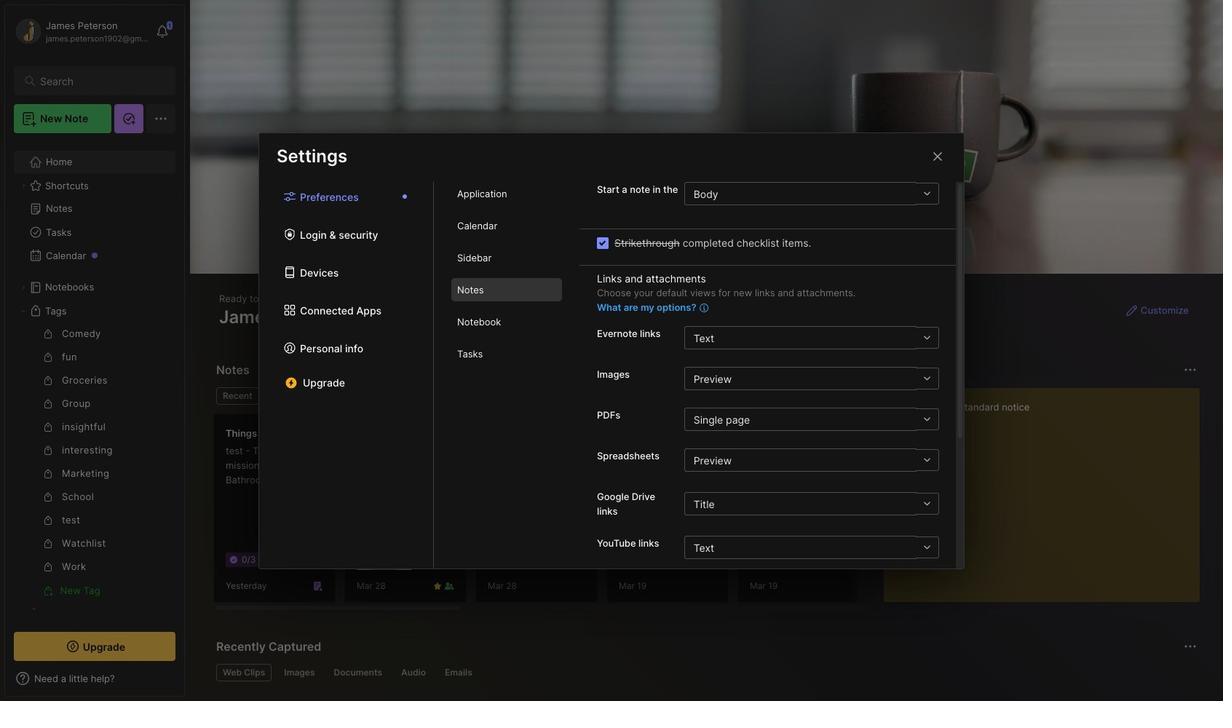 Task type: locate. For each thing, give the bounding box(es) containing it.
none search field inside main element
[[40, 72, 162, 90]]

group
[[14, 323, 167, 602]]

Choose default view option for Images field
[[684, 367, 939, 390]]

Choose default view option for Evernote links field
[[684, 326, 939, 350]]

tree inside main element
[[5, 142, 184, 658]]

tab list
[[259, 182, 434, 568], [434, 182, 580, 568], [216, 387, 860, 405], [216, 664, 1195, 682]]

thumbnail image
[[357, 515, 412, 570]]

tree
[[5, 142, 184, 658]]

row group
[[213, 414, 1223, 612]]

expand notebooks image
[[19, 283, 28, 292]]

group inside tree
[[14, 323, 167, 602]]

tab
[[451, 182, 562, 205], [451, 214, 562, 237], [451, 246, 562, 269], [451, 278, 562, 301], [451, 310, 562, 333], [451, 342, 562, 366], [216, 387, 259, 405], [265, 387, 324, 405], [216, 664, 272, 682], [278, 664, 321, 682], [327, 664, 389, 682], [395, 664, 432, 682], [438, 664, 479, 682]]

Choose default view option for Google Drive links field
[[684, 492, 939, 516]]

Choose default view option for PDFs field
[[684, 408, 939, 431]]

Choose default view option for YouTube links field
[[684, 536, 939, 559]]

None search field
[[40, 72, 162, 90]]



Task type: describe. For each thing, give the bounding box(es) containing it.
Search text field
[[40, 74, 162, 88]]

Start a new note in the body or title. field
[[684, 182, 939, 205]]

main element
[[0, 0, 189, 701]]

Choose default view option for Spreadsheets field
[[684, 449, 939, 472]]

close image
[[929, 147, 947, 165]]

expand tags image
[[19, 307, 28, 315]]

Start writing… text field
[[896, 388, 1199, 591]]

Select52 checkbox
[[597, 237, 609, 249]]



Task type: vqa. For each thing, say whether or not it's contained in the screenshot.
Checklist Image
no



